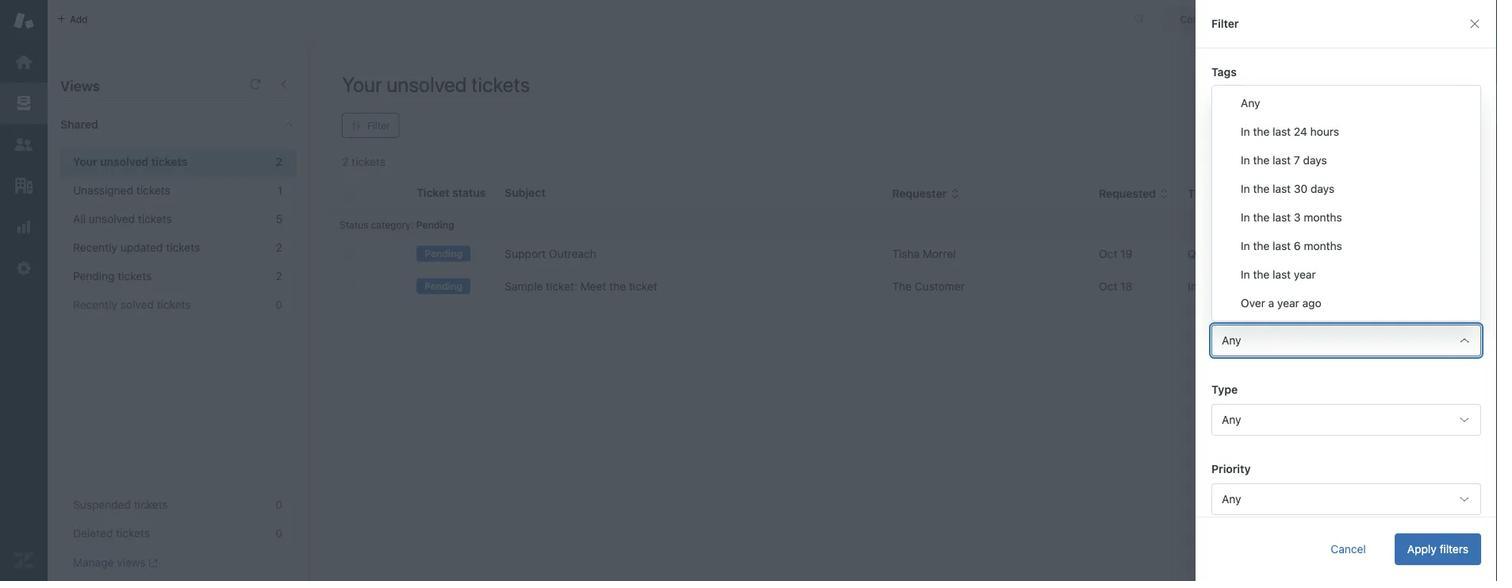 Task type: vqa. For each thing, say whether or not it's contained in the screenshot.
Morrel
yes



Task type: describe. For each thing, give the bounding box(es) containing it.
support outreach link
[[505, 246, 597, 262]]

the for in the last 30 days
[[1254, 182, 1270, 195]]

status
[[1248, 145, 1281, 158]]

in for in the last 30 days
[[1241, 182, 1251, 195]]

in the last 30 days
[[1241, 182, 1335, 195]]

apply filters button
[[1395, 533, 1482, 565]]

last for year
[[1273, 268, 1291, 281]]

months for in the last 6 months
[[1304, 239, 1343, 252]]

over
[[1241, 296, 1266, 310]]

year inside "option"
[[1294, 268, 1317, 281]]

0 for suspended tickets
[[276, 498, 283, 511]]

0 vertical spatial unsolved
[[387, 72, 467, 96]]

tisha morrel
[[893, 247, 956, 260]]

all unsolved tickets
[[73, 212, 172, 225]]

any inside 'option'
[[1241, 96, 1261, 110]]

all
[[73, 212, 86, 225]]

19
[[1121, 247, 1133, 260]]

over a year ago
[[1241, 296, 1322, 310]]

shared
[[60, 118, 98, 131]]

ticket
[[1212, 145, 1245, 158]]

2 for your unsolved tickets
[[276, 155, 283, 168]]

ago
[[1303, 296, 1322, 310]]

ticket
[[629, 280, 658, 293]]

recently updated tickets
[[73, 241, 200, 254]]

3
[[1294, 211, 1301, 224]]

zendesk image
[[13, 550, 34, 571]]

requested
[[1099, 187, 1157, 200]]

request date list box
[[1212, 85, 1482, 321]]

in the last 7 days option
[[1213, 146, 1481, 175]]

manage
[[73, 556, 114, 569]]

filter dialog
[[1196, 0, 1498, 581]]

any for priority
[[1222, 493, 1242, 506]]

the customer
[[893, 280, 965, 293]]

unassigned tickets
[[73, 184, 170, 197]]

year inside option
[[1278, 296, 1300, 310]]

apply
[[1408, 543, 1437, 556]]

unsolved for 5
[[89, 212, 135, 225]]

play button
[[1399, 71, 1466, 103]]

customer
[[915, 280, 965, 293]]

admin image
[[13, 258, 34, 279]]

collapse views pane image
[[278, 78, 291, 90]]

sample
[[505, 280, 543, 293]]

outreach
[[549, 247, 597, 260]]

sample ticket: meet the ticket link
[[505, 279, 658, 294]]

type button
[[1188, 187, 1227, 201]]

2 for recently updated tickets
[[276, 241, 283, 254]]

days for in the last 7 days
[[1304, 154, 1328, 167]]

question
[[1188, 247, 1234, 260]]

oct for oct 18
[[1099, 280, 1118, 293]]

filters
[[1440, 543, 1469, 556]]

cancel
[[1331, 543, 1367, 556]]

cancel button
[[1319, 533, 1379, 565]]

status category: pending
[[340, 219, 454, 230]]

last for 3
[[1273, 211, 1291, 224]]

deleted
[[73, 527, 113, 540]]

5
[[276, 212, 283, 225]]

status
[[340, 219, 369, 230]]

in the last 3 months
[[1241, 211, 1343, 224]]

in the last 6 months
[[1241, 239, 1343, 252]]

in for in the last 24 hours
[[1241, 125, 1251, 138]]

requester inside filter "dialog"
[[1212, 224, 1267, 237]]

zendesk support image
[[13, 10, 34, 31]]

request date
[[1212, 304, 1283, 317]]

the for in the last 24 hours
[[1254, 125, 1270, 138]]

months for in the last 3 months
[[1304, 211, 1343, 224]]

updated
[[120, 241, 163, 254]]

request
[[1212, 304, 1256, 317]]

support
[[505, 247, 546, 260]]

in the last 24 hours option
[[1213, 117, 1481, 146]]

last for 7
[[1273, 154, 1291, 167]]

sample ticket: meet the ticket
[[505, 280, 658, 293]]

any field for request date
[[1212, 325, 1482, 356]]

refresh views pane image
[[249, 78, 262, 90]]

the for in the last 7 days
[[1254, 154, 1270, 167]]

type inside button
[[1188, 187, 1215, 200]]

shared heading
[[48, 101, 310, 148]]

oct 18
[[1099, 280, 1133, 293]]

in the last 3 months option
[[1213, 203, 1481, 232]]

in the last year option
[[1213, 260, 1481, 289]]

24
[[1294, 125, 1308, 138]]

in for in the last year
[[1241, 268, 1251, 281]]

support outreach
[[505, 247, 597, 260]]



Task type: locate. For each thing, give the bounding box(es) containing it.
6
[[1294, 239, 1301, 252]]

customers image
[[13, 134, 34, 155]]

recently down all
[[73, 241, 117, 254]]

any for type
[[1222, 413, 1242, 426]]

1 vertical spatial days
[[1311, 182, 1335, 195]]

unsolved
[[387, 72, 467, 96], [100, 155, 149, 168], [89, 212, 135, 225]]

1 0 from the top
[[276, 298, 283, 311]]

1 any field from the top
[[1212, 325, 1482, 356]]

views image
[[13, 93, 34, 114]]

requester inside button
[[893, 187, 947, 200]]

0 horizontal spatial filter
[[368, 120, 390, 131]]

days right 7
[[1304, 154, 1328, 167]]

0 for deleted tickets
[[276, 527, 283, 540]]

1 last from the top
[[1273, 125, 1291, 138]]

hours
[[1311, 125, 1340, 138]]

in the last 6 months option
[[1213, 232, 1481, 260]]

manage views
[[73, 556, 146, 569]]

2 vertical spatial 0
[[276, 527, 283, 540]]

year up 'ago' at the bottom right of page
[[1294, 268, 1317, 281]]

oct
[[1099, 247, 1118, 260], [1099, 280, 1118, 293]]

1 horizontal spatial priority
[[1335, 187, 1374, 200]]

in inside in the last 6 months option
[[1241, 239, 1251, 252]]

any option
[[1213, 89, 1481, 117]]

in inside in the last 7 days option
[[1241, 154, 1251, 167]]

any field for priority
[[1212, 483, 1482, 515]]

0 horizontal spatial requester
[[893, 187, 947, 200]]

row containing sample ticket: meet the ticket
[[330, 270, 1486, 303]]

oct left 18
[[1099, 280, 1118, 293]]

manage views link
[[73, 556, 158, 570]]

1 horizontal spatial filter
[[1212, 17, 1239, 30]]

last inside in the last 6 months option
[[1273, 239, 1291, 252]]

your unsolved tickets up filter button
[[342, 72, 530, 96]]

your unsolved tickets
[[342, 72, 530, 96], [73, 155, 187, 168]]

last left 30
[[1273, 182, 1291, 195]]

2
[[276, 155, 283, 168], [276, 241, 283, 254], [276, 269, 283, 283]]

year right a
[[1278, 296, 1300, 310]]

your up filter button
[[342, 72, 382, 96]]

5 in from the top
[[1241, 239, 1251, 252]]

the right ticket
[[1254, 154, 1270, 167]]

1 vertical spatial 2
[[276, 241, 283, 254]]

last left 6
[[1273, 239, 1291, 252]]

5 last from the top
[[1273, 239, 1291, 252]]

2 months from the top
[[1304, 239, 1343, 252]]

in
[[1241, 125, 1251, 138], [1241, 154, 1251, 167], [1241, 182, 1251, 195], [1241, 211, 1251, 224], [1241, 239, 1251, 252], [1241, 268, 1251, 281]]

in for in the last 3 months
[[1241, 211, 1251, 224]]

pending tickets
[[73, 269, 152, 283]]

the down in the last 7 days
[[1254, 182, 1270, 195]]

oct for oct 19
[[1099, 247, 1118, 260]]

2 vertical spatial unsolved
[[89, 212, 135, 225]]

0
[[276, 298, 283, 311], [276, 498, 283, 511], [276, 527, 283, 540]]

(opens in a new tab) image
[[146, 558, 158, 568]]

1 2 from the top
[[276, 155, 283, 168]]

any
[[1241, 96, 1261, 110], [1222, 334, 1242, 347], [1222, 413, 1242, 426], [1222, 493, 1242, 506]]

the left '3'
[[1254, 211, 1270, 224]]

the up 'in the last year'
[[1254, 239, 1270, 252]]

0 horizontal spatial priority
[[1212, 462, 1251, 475]]

3 last from the top
[[1273, 182, 1291, 195]]

1 vertical spatial priority
[[1212, 462, 1251, 475]]

last for 30
[[1273, 182, 1291, 195]]

views
[[60, 77, 100, 94]]

last left '3'
[[1273, 211, 1291, 224]]

the right 'meet'
[[610, 280, 626, 293]]

1 vertical spatial unsolved
[[100, 155, 149, 168]]

tickets
[[472, 72, 530, 96], [151, 155, 187, 168], [136, 184, 170, 197], [138, 212, 172, 225], [166, 241, 200, 254], [118, 269, 152, 283], [157, 298, 191, 311], [134, 498, 168, 511], [116, 527, 150, 540]]

ticket:
[[546, 280, 578, 293]]

conversations
[[1181, 14, 1245, 25]]

the inside "option"
[[1254, 268, 1270, 281]]

1 vertical spatial your unsolved tickets
[[73, 155, 187, 168]]

filter inside button
[[368, 120, 390, 131]]

0 horizontal spatial your
[[73, 155, 97, 168]]

morrel
[[923, 247, 956, 260]]

unsolved down unassigned
[[89, 212, 135, 225]]

organizations image
[[13, 175, 34, 196]]

your
[[342, 72, 382, 96], [73, 155, 97, 168]]

deleted tickets
[[73, 527, 150, 540]]

type
[[1188, 187, 1215, 200], [1212, 383, 1238, 396]]

days right 30
[[1311, 182, 1335, 195]]

last inside in the last year "option"
[[1273, 268, 1291, 281]]

1 vertical spatial 0
[[276, 498, 283, 511]]

requester up question
[[1212, 224, 1267, 237]]

3 in from the top
[[1241, 182, 1251, 195]]

oct 19
[[1099, 247, 1133, 260]]

0 vertical spatial your
[[342, 72, 382, 96]]

unassigned
[[73, 184, 133, 197]]

0 vertical spatial type
[[1188, 187, 1215, 200]]

in the last year
[[1241, 268, 1317, 281]]

0 vertical spatial requester
[[893, 187, 947, 200]]

30
[[1294, 182, 1308, 195]]

pending
[[416, 219, 454, 230], [425, 248, 463, 259], [73, 269, 115, 283], [425, 280, 463, 292]]

1 horizontal spatial your
[[342, 72, 382, 96]]

recently for recently updated tickets
[[73, 241, 117, 254]]

1 vertical spatial year
[[1278, 296, 1300, 310]]

filter button
[[342, 113, 400, 138]]

4 last from the top
[[1273, 211, 1291, 224]]

recently for recently solved tickets
[[73, 298, 117, 311]]

shared button
[[48, 101, 267, 148]]

priority inside "button"
[[1335, 187, 1374, 200]]

year
[[1294, 268, 1317, 281], [1278, 296, 1300, 310]]

views
[[117, 556, 146, 569]]

0 vertical spatial 2
[[276, 155, 283, 168]]

requested button
[[1099, 187, 1169, 201]]

subject
[[505, 186, 546, 199]]

0 vertical spatial recently
[[73, 241, 117, 254]]

months right 6
[[1304, 239, 1343, 252]]

1 vertical spatial your
[[73, 155, 97, 168]]

the up over in the bottom right of the page
[[1254, 268, 1270, 281]]

category:
[[371, 219, 414, 230]]

2 last from the top
[[1273, 154, 1291, 167]]

get started image
[[13, 52, 34, 72]]

2 vertical spatial any field
[[1212, 483, 1482, 515]]

months inside option
[[1304, 211, 1343, 224]]

3 2 from the top
[[276, 269, 283, 283]]

requester button
[[893, 187, 960, 201]]

1 horizontal spatial requester
[[1212, 224, 1267, 237]]

last left 24
[[1273, 125, 1291, 138]]

1 vertical spatial any field
[[1212, 404, 1482, 436]]

row
[[330, 238, 1486, 270], [330, 270, 1486, 303]]

6 in from the top
[[1241, 268, 1251, 281]]

in the last 7 days
[[1241, 154, 1328, 167]]

1
[[278, 184, 283, 197]]

main element
[[0, 0, 48, 581]]

2 2 from the top
[[276, 241, 283, 254]]

apply filters
[[1408, 543, 1469, 556]]

1 vertical spatial requester
[[1212, 224, 1267, 237]]

row up "the"
[[330, 238, 1486, 270]]

0 for recently solved tickets
[[276, 298, 283, 311]]

tags
[[1212, 65, 1237, 79]]

oct left the 19
[[1099, 247, 1118, 260]]

Any field
[[1212, 325, 1482, 356], [1212, 404, 1482, 436], [1212, 483, 1482, 515]]

unsolved up unassigned tickets
[[100, 155, 149, 168]]

1 vertical spatial recently
[[73, 298, 117, 311]]

reporting image
[[13, 217, 34, 237]]

in the last 30 days option
[[1213, 175, 1481, 203]]

any for request date
[[1222, 334, 1242, 347]]

1 in from the top
[[1241, 125, 1251, 138]]

1 vertical spatial months
[[1304, 239, 1343, 252]]

recently down pending tickets
[[73, 298, 117, 311]]

months inside option
[[1304, 239, 1343, 252]]

2 any field from the top
[[1212, 404, 1482, 436]]

last for 6
[[1273, 239, 1291, 252]]

0 vertical spatial months
[[1304, 211, 1343, 224]]

in the last 24 hours
[[1241, 125, 1340, 138]]

in inside in the last 30 days option
[[1241, 182, 1251, 195]]

2 oct from the top
[[1099, 280, 1118, 293]]

a
[[1269, 296, 1275, 310]]

last inside in the last 3 months option
[[1273, 211, 1291, 224]]

low
[[1335, 247, 1356, 260]]

priority button
[[1335, 187, 1387, 201]]

any field for type
[[1212, 404, 1482, 436]]

your unsolved tickets up unassigned tickets
[[73, 155, 187, 168]]

0 vertical spatial any field
[[1212, 325, 1482, 356]]

play
[[1431, 81, 1453, 94]]

2 for pending tickets
[[276, 269, 283, 283]]

last
[[1273, 125, 1291, 138], [1273, 154, 1291, 167], [1273, 182, 1291, 195], [1273, 211, 1291, 224], [1273, 239, 1291, 252], [1273, 268, 1291, 281]]

0 vertical spatial 0
[[276, 298, 283, 311]]

1 vertical spatial oct
[[1099, 280, 1118, 293]]

last inside in the last 30 days option
[[1273, 182, 1291, 195]]

conversations button
[[1164, 7, 1281, 32]]

requester up "tisha morrel"
[[893, 187, 947, 200]]

in for in the last 7 days
[[1241, 154, 1251, 167]]

4 in from the top
[[1241, 211, 1251, 224]]

days for in the last 30 days
[[1311, 182, 1335, 195]]

requester
[[893, 187, 947, 200], [1212, 224, 1267, 237]]

close drawer image
[[1469, 17, 1482, 30]]

1 row from the top
[[330, 238, 1486, 270]]

0 vertical spatial oct
[[1099, 247, 1118, 260]]

in for in the last 6 months
[[1241, 239, 1251, 252]]

date
[[1259, 304, 1283, 317]]

suspended
[[73, 498, 131, 511]]

the inside row
[[610, 280, 626, 293]]

the inside option
[[1254, 239, 1270, 252]]

0 vertical spatial priority
[[1335, 187, 1374, 200]]

0 vertical spatial days
[[1304, 154, 1328, 167]]

2 row from the top
[[330, 270, 1486, 303]]

tisha
[[893, 247, 920, 260]]

18
[[1121, 280, 1133, 293]]

1 oct from the top
[[1099, 247, 1118, 260]]

the up status
[[1254, 125, 1270, 138]]

0 horizontal spatial your unsolved tickets
[[73, 155, 187, 168]]

7
[[1294, 154, 1301, 167]]

priority inside filter "dialog"
[[1212, 462, 1251, 475]]

1 horizontal spatial your unsolved tickets
[[342, 72, 530, 96]]

unsolved up filter button
[[387, 72, 467, 96]]

in inside in the last 3 months option
[[1241, 211, 1251, 224]]

solved
[[120, 298, 154, 311]]

days
[[1304, 154, 1328, 167], [1311, 182, 1335, 195]]

type inside filter "dialog"
[[1212, 383, 1238, 396]]

your up unassigned
[[73, 155, 97, 168]]

2 0 from the top
[[276, 498, 283, 511]]

last up over a year ago
[[1273, 268, 1291, 281]]

suspended tickets
[[73, 498, 168, 511]]

ticket status
[[1212, 145, 1281, 158]]

1 vertical spatial type
[[1212, 383, 1238, 396]]

last for 24
[[1273, 125, 1291, 138]]

unsolved for 2
[[100, 155, 149, 168]]

2 vertical spatial 2
[[276, 269, 283, 283]]

the
[[1254, 125, 1270, 138], [1254, 154, 1270, 167], [1254, 182, 1270, 195], [1254, 211, 1270, 224], [1254, 239, 1270, 252], [1254, 268, 1270, 281], [610, 280, 626, 293]]

the
[[893, 280, 912, 293]]

months
[[1304, 211, 1343, 224], [1304, 239, 1343, 252]]

3 any field from the top
[[1212, 483, 1482, 515]]

the for in the last 3 months
[[1254, 211, 1270, 224]]

1 vertical spatial filter
[[368, 120, 390, 131]]

0 vertical spatial year
[[1294, 268, 1317, 281]]

incident
[[1188, 280, 1230, 293]]

over a year ago option
[[1213, 289, 1481, 317]]

in inside in the last year "option"
[[1241, 268, 1251, 281]]

2 in from the top
[[1241, 154, 1251, 167]]

the for in the last year
[[1254, 268, 1270, 281]]

2 recently from the top
[[73, 298, 117, 311]]

1 months from the top
[[1304, 211, 1343, 224]]

meet
[[581, 280, 607, 293]]

0 vertical spatial your unsolved tickets
[[342, 72, 530, 96]]

the for in the last 6 months
[[1254, 239, 1270, 252]]

last left 7
[[1273, 154, 1291, 167]]

filter inside "dialog"
[[1212, 17, 1239, 30]]

recently solved tickets
[[73, 298, 191, 311]]

filter
[[1212, 17, 1239, 30], [368, 120, 390, 131]]

last inside in the last 24 hours option
[[1273, 125, 1291, 138]]

recently
[[73, 241, 117, 254], [73, 298, 117, 311]]

1 recently from the top
[[73, 241, 117, 254]]

0 vertical spatial filter
[[1212, 17, 1239, 30]]

last inside in the last 7 days option
[[1273, 154, 1291, 167]]

6 last from the top
[[1273, 268, 1291, 281]]

in inside in the last 24 hours option
[[1241, 125, 1251, 138]]

row containing support outreach
[[330, 238, 1486, 270]]

3 0 from the top
[[276, 527, 283, 540]]

row down tisha at right top
[[330, 270, 1486, 303]]

months right '3'
[[1304, 211, 1343, 224]]

priority
[[1335, 187, 1374, 200], [1212, 462, 1251, 475]]



